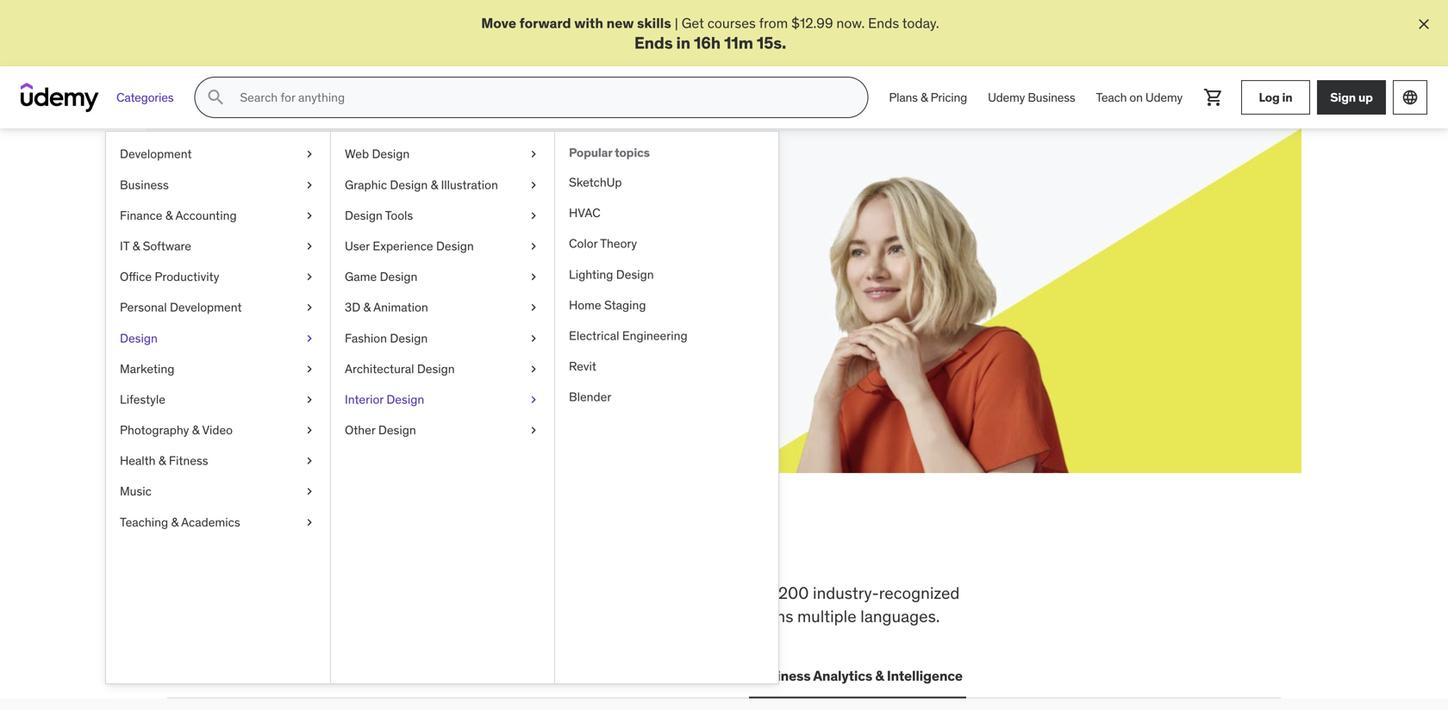 Task type: locate. For each thing, give the bounding box(es) containing it.
xsmall image inside architectural design link
[[527, 361, 541, 378]]

it up office
[[120, 238, 129, 254]]

xsmall image inside game design link
[[527, 269, 541, 285]]

with left a
[[367, 246, 393, 264]]

0 vertical spatial in
[[676, 32, 690, 53]]

xsmall image inside graphic design & illustration link
[[527, 177, 541, 193]]

1 vertical spatial development
[[170, 300, 242, 315]]

courses
[[707, 14, 756, 32]]

xsmall image for 3d & animation
[[527, 299, 541, 316]]

1 vertical spatial your
[[279, 246, 305, 264]]

for right course
[[452, 246, 469, 264]]

xsmall image inside photography & video link
[[303, 422, 316, 439]]

data
[[524, 667, 555, 685]]

color theory
[[569, 236, 637, 251]]

web for web development
[[171, 667, 200, 685]]

music
[[120, 484, 152, 499]]

skills inside covering critical workplace skills to technical topics, including prep content for over 200 industry-recognized certifications, our catalog supports well-rounded professional development and spans multiple languages.
[[369, 583, 406, 604]]

1 horizontal spatial it
[[310, 667, 321, 685]]

xsmall image inside music 'link'
[[303, 483, 316, 500]]

it inside it certifications button
[[310, 667, 321, 685]]

2 vertical spatial for
[[719, 583, 739, 604]]

1 horizontal spatial ends
[[868, 14, 899, 32]]

multiple
[[797, 606, 857, 627]]

& right the health
[[159, 453, 166, 469]]

business for business analytics & intelligence
[[752, 667, 811, 685]]

development down certifications,
[[203, 667, 289, 685]]

& right plans
[[921, 90, 928, 105]]

0 vertical spatial today.
[[902, 14, 939, 32]]

including
[[550, 583, 617, 604]]

as right little on the left
[[520, 246, 534, 264]]

development down office productivity link
[[170, 300, 242, 315]]

2 udemy from the left
[[1146, 90, 1183, 105]]

all
[[167, 526, 218, 571]]

business inside button
[[752, 667, 811, 685]]

1 horizontal spatial with
[[574, 14, 603, 32]]

business analytics & intelligence button
[[749, 656, 966, 697]]

& inside health & fitness link
[[159, 453, 166, 469]]

business for business
[[120, 177, 169, 192]]

& for plans & pricing
[[921, 90, 928, 105]]

pricing
[[931, 90, 967, 105]]

xsmall image inside other design link
[[527, 422, 541, 439]]

with left new
[[574, 14, 603, 32]]

& for 3d & animation
[[363, 300, 371, 315]]

& inside photography & video link
[[192, 422, 199, 438]]

one
[[583, 526, 645, 571]]

xsmall image inside user experience design 'link'
[[527, 238, 541, 255]]

web inside button
[[171, 667, 200, 685]]

design down design tools link
[[436, 238, 474, 254]]

communication
[[629, 667, 732, 685]]

xsmall image inside design link
[[303, 330, 316, 347]]

1 horizontal spatial udemy
[[1146, 90, 1183, 105]]

0 horizontal spatial today.
[[341, 266, 378, 283]]

from
[[759, 14, 788, 32]]

up
[[1359, 89, 1373, 105]]

1 horizontal spatial for
[[452, 246, 469, 264]]

2 horizontal spatial for
[[719, 583, 739, 604]]

& right teaching
[[171, 514, 179, 530]]

a
[[396, 246, 403, 264]]

xsmall image inside personal development link
[[303, 299, 316, 316]]

0 horizontal spatial ends
[[634, 32, 673, 53]]

1 horizontal spatial business
[[752, 667, 811, 685]]

0 horizontal spatial udemy
[[988, 90, 1025, 105]]

design up graphic
[[372, 146, 410, 162]]

xsmall image inside 'teaching & academics' "link"
[[303, 514, 316, 531]]

today. down user
[[341, 266, 378, 283]]

0 vertical spatial business
[[1028, 90, 1075, 105]]

skills inside move forward with new skills | get courses from $12.99 now. ends today. ends in 16h 11m 15s .
[[637, 14, 671, 32]]

3d & animation link
[[331, 292, 554, 323]]

certifications
[[324, 667, 412, 685]]

0 horizontal spatial web
[[171, 667, 200, 685]]

with
[[574, 14, 603, 32], [367, 246, 393, 264]]

0 horizontal spatial business
[[120, 177, 169, 192]]

1 vertical spatial business
[[120, 177, 169, 192]]

xsmall image
[[303, 177, 316, 193], [527, 207, 541, 224], [303, 238, 316, 255], [527, 238, 541, 255], [303, 299, 316, 316], [527, 299, 541, 316], [303, 330, 316, 347], [527, 330, 541, 347], [303, 361, 316, 378], [527, 391, 541, 408], [303, 453, 316, 470], [303, 514, 316, 531]]

xsmall image inside lifestyle link
[[303, 391, 316, 408]]

0 horizontal spatial your
[[279, 246, 305, 264]]

xsmall image inside health & fitness link
[[303, 453, 316, 470]]

for up and on the bottom
[[719, 583, 739, 604]]

in up including
[[543, 526, 576, 571]]

0 vertical spatial web
[[345, 146, 369, 162]]

tools
[[385, 208, 413, 223]]

design up staging
[[616, 267, 654, 282]]

new
[[607, 14, 634, 32]]

business up 'finance'
[[120, 177, 169, 192]]

data science button
[[521, 656, 612, 697]]

need
[[453, 526, 536, 571]]

xsmall image inside fashion design link
[[527, 330, 541, 347]]

health & fitness
[[120, 453, 208, 469]]

web design link
[[331, 139, 554, 170]]

other design link
[[331, 415, 554, 446]]

it certifications button
[[306, 656, 415, 697]]

skills left |
[[637, 14, 671, 32]]

as left little on the left
[[472, 246, 486, 264]]

1 vertical spatial in
[[1282, 89, 1293, 105]]

illustration
[[441, 177, 498, 192]]

business link
[[106, 170, 330, 200]]

finance & accounting link
[[106, 200, 330, 231]]

xsmall image for other design
[[527, 422, 541, 439]]

it inside it & software link
[[120, 238, 129, 254]]

& for teaching & academics
[[171, 514, 179, 530]]

1 horizontal spatial your
[[357, 204, 420, 239]]

0 vertical spatial for
[[312, 204, 352, 239]]

with inside skills for your future expand your potential with a course for as little as $12.99. sale ends today.
[[367, 246, 393, 264]]

topics,
[[498, 583, 547, 604]]

xsmall image for personal development
[[303, 299, 316, 316]]

categories
[[116, 90, 174, 105]]

xsmall image for web design
[[527, 146, 541, 163]]

personal
[[120, 300, 167, 315]]

web design
[[345, 146, 410, 162]]

electrical engineering link
[[555, 321, 778, 351]]

move
[[481, 14, 516, 32]]

xsmall image for development
[[303, 146, 316, 163]]

1 vertical spatial web
[[171, 667, 200, 685]]

today.
[[902, 14, 939, 32], [341, 266, 378, 283]]

hvac link
[[555, 198, 778, 229]]

business analytics & intelligence
[[752, 667, 963, 685]]

xsmall image for design tools
[[527, 207, 541, 224]]

intelligence
[[887, 667, 963, 685]]

development for personal
[[170, 300, 242, 315]]

ends
[[868, 14, 899, 32], [634, 32, 673, 53]]

choose a language image
[[1402, 89, 1419, 106]]

design for other design
[[378, 422, 416, 438]]

xsmall image for office productivity
[[303, 269, 316, 285]]

1 vertical spatial with
[[367, 246, 393, 264]]

workplace
[[290, 583, 365, 604]]

2 vertical spatial development
[[203, 667, 289, 685]]

1 horizontal spatial as
[[520, 246, 534, 264]]

architectural
[[345, 361, 414, 377]]

design up tools
[[390, 177, 428, 192]]

1 vertical spatial today.
[[341, 266, 378, 283]]

& right analytics
[[875, 667, 884, 685]]

business left teach
[[1028, 90, 1075, 105]]

design down a
[[380, 269, 418, 285]]

personal development
[[120, 300, 242, 315]]

design down personal
[[120, 330, 158, 346]]

in right log
[[1282, 89, 1293, 105]]

1 horizontal spatial today.
[[902, 14, 939, 32]]

& inside graphic design & illustration link
[[431, 177, 438, 192]]

other design
[[345, 422, 416, 438]]

& inside finance & accounting link
[[165, 208, 173, 223]]

forward
[[519, 14, 571, 32]]

& right 3d
[[363, 300, 371, 315]]

design down architectural design
[[387, 392, 424, 407]]

& up office
[[132, 238, 140, 254]]

1 horizontal spatial in
[[676, 32, 690, 53]]

skills up workplace
[[286, 526, 379, 571]]

& down web design link
[[431, 177, 438, 192]]

design down interior design
[[378, 422, 416, 438]]

interior design element
[[554, 132, 778, 684]]

xsmall image inside business link
[[303, 177, 316, 193]]

for for workplace
[[719, 583, 739, 604]]

xsmall image for teaching & academics
[[303, 514, 316, 531]]

design for architectural design
[[417, 361, 455, 377]]

design for fashion design
[[390, 330, 428, 346]]

and
[[719, 606, 746, 627]]

software
[[143, 238, 191, 254]]

0 horizontal spatial for
[[312, 204, 352, 239]]

xsmall image inside 3d & animation link
[[527, 299, 541, 316]]

design down animation on the left of the page
[[390, 330, 428, 346]]

0 vertical spatial it
[[120, 238, 129, 254]]

udemy
[[988, 90, 1025, 105], [1146, 90, 1183, 105]]

home
[[569, 297, 601, 313]]

xsmall image for music
[[303, 483, 316, 500]]

udemy right pricing
[[988, 90, 1025, 105]]

teach on udemy link
[[1086, 77, 1193, 118]]

2 vertical spatial skills
[[369, 583, 406, 604]]

future
[[425, 204, 509, 239]]

fashion design
[[345, 330, 428, 346]]

topics
[[615, 145, 650, 161]]

1 vertical spatial it
[[310, 667, 321, 685]]

your
[[357, 204, 420, 239], [279, 246, 305, 264]]

xsmall image inside marketing link
[[303, 361, 316, 378]]

udemy business link
[[978, 77, 1086, 118]]

on
[[1130, 90, 1143, 105]]

xsmall image inside it & software link
[[303, 238, 316, 255]]

xsmall image for health & fitness
[[303, 453, 316, 470]]

xsmall image inside design tools link
[[527, 207, 541, 224]]

development
[[619, 606, 715, 627]]

1 horizontal spatial web
[[345, 146, 369, 162]]

0 vertical spatial skills
[[637, 14, 671, 32]]

it certifications
[[310, 667, 412, 685]]

web for web design
[[345, 146, 369, 162]]

xsmall image for photography & video
[[303, 422, 316, 439]]

0 vertical spatial development
[[120, 146, 192, 162]]

rounded
[[461, 606, 522, 627]]

design inside 'link'
[[436, 238, 474, 254]]

xsmall image inside office productivity link
[[303, 269, 316, 285]]

& right 'finance'
[[165, 208, 173, 223]]

web up graphic
[[345, 146, 369, 162]]

office
[[120, 269, 152, 285]]

it for it & software
[[120, 238, 129, 254]]

industry-
[[813, 583, 879, 604]]

design down fashion design link
[[417, 361, 455, 377]]

in inside move forward with new skills | get courses from $12.99 now. ends today. ends in 16h 11m 15s .
[[676, 32, 690, 53]]

& inside it & software link
[[132, 238, 140, 254]]

& inside plans & pricing "link"
[[921, 90, 928, 105]]

xsmall image inside interior design link
[[527, 391, 541, 408]]

skills up supports
[[369, 583, 406, 604]]

0 horizontal spatial as
[[472, 246, 486, 264]]

sign up link
[[1317, 80, 1386, 115]]

today. inside skills for your future expand your potential with a course for as little as $12.99. sale ends today.
[[341, 266, 378, 283]]

udemy right on at the right
[[1146, 90, 1183, 105]]

business down spans
[[752, 667, 811, 685]]

2 vertical spatial in
[[543, 526, 576, 571]]

spans
[[750, 606, 793, 627]]

user experience design link
[[331, 231, 554, 262]]

today. inside move forward with new skills | get courses from $12.99 now. ends today. ends in 16h 11m 15s .
[[902, 14, 939, 32]]

skills
[[637, 14, 671, 32], [286, 526, 379, 571], [369, 583, 406, 604]]

1 udemy from the left
[[988, 90, 1025, 105]]

interior
[[345, 392, 384, 407]]

0 horizontal spatial with
[[367, 246, 393, 264]]

personal development link
[[106, 292, 330, 323]]

for up "potential"
[[312, 204, 352, 239]]

xsmall image inside web design link
[[527, 146, 541, 163]]

sketchup link
[[555, 167, 778, 198]]

xsmall image
[[303, 146, 316, 163], [527, 146, 541, 163], [527, 177, 541, 193], [303, 207, 316, 224], [303, 269, 316, 285], [527, 269, 541, 285], [527, 361, 541, 378], [303, 391, 316, 408], [303, 422, 316, 439], [527, 422, 541, 439], [303, 483, 316, 500]]

0 vertical spatial with
[[574, 14, 603, 32]]

xsmall image for fashion design
[[527, 330, 541, 347]]

2 vertical spatial business
[[752, 667, 811, 685]]

xsmall image inside finance & accounting link
[[303, 207, 316, 224]]

xsmall image inside the development link
[[303, 146, 316, 163]]

1 vertical spatial for
[[452, 246, 469, 264]]

development inside button
[[203, 667, 289, 685]]

in down |
[[676, 32, 690, 53]]

0 horizontal spatial in
[[543, 526, 576, 571]]

little
[[489, 246, 517, 264]]

& left the video on the bottom left of page
[[192, 422, 199, 438]]

design for interior design
[[387, 392, 424, 407]]

teach
[[1096, 90, 1127, 105]]

& inside 'teaching & academics' "link"
[[171, 514, 179, 530]]

teach on udemy
[[1096, 90, 1183, 105]]

xsmall image for finance & accounting
[[303, 207, 316, 224]]

it for it certifications
[[310, 667, 321, 685]]

2 horizontal spatial business
[[1028, 90, 1075, 105]]

xsmall image for graphic design & illustration
[[527, 177, 541, 193]]

teaching
[[120, 514, 168, 530]]

it left certifications
[[310, 667, 321, 685]]

web down certifications,
[[171, 667, 200, 685]]

xsmall image for interior design
[[527, 391, 541, 408]]

development down categories dropdown button
[[120, 146, 192, 162]]

$12.99
[[791, 14, 833, 32]]

0 horizontal spatial it
[[120, 238, 129, 254]]

for inside covering critical workplace skills to technical topics, including prep content for over 200 industry-recognized certifications, our catalog supports well-rounded professional development and spans multiple languages.
[[719, 583, 739, 604]]

&
[[921, 90, 928, 105], [431, 177, 438, 192], [165, 208, 173, 223], [132, 238, 140, 254], [363, 300, 371, 315], [192, 422, 199, 438], [159, 453, 166, 469], [171, 514, 179, 530], [875, 667, 884, 685]]

finance & accounting
[[120, 208, 237, 223]]

blender
[[569, 389, 612, 405]]

with inside move forward with new skills | get courses from $12.99 now. ends today. ends in 16h 11m 15s .
[[574, 14, 603, 32]]

& inside 3d & animation link
[[363, 300, 371, 315]]

ends
[[308, 266, 338, 283]]

today. right now.
[[902, 14, 939, 32]]

home staging link
[[555, 290, 778, 321]]



Task type: vqa. For each thing, say whether or not it's contained in the screenshot.
Complete Portrait Drawing Masterclass (Beginner to Advanced) Hyper-realistic portrait drawing masterclass course from beginner to advanced By Fatemeh ghanbari
no



Task type: describe. For each thing, give the bounding box(es) containing it.
analytics
[[813, 667, 872, 685]]

shopping cart with 0 items image
[[1203, 87, 1224, 108]]

design down graphic
[[345, 208, 383, 223]]

xsmall image for game design
[[527, 269, 541, 285]]

log
[[1259, 89, 1280, 105]]

lifestyle link
[[106, 384, 330, 415]]

photography & video link
[[106, 415, 330, 446]]

game
[[345, 269, 377, 285]]

marketing link
[[106, 354, 330, 384]]

revit link
[[555, 351, 778, 382]]

it & software
[[120, 238, 191, 254]]

certifications,
[[167, 606, 267, 627]]

color theory link
[[555, 229, 778, 259]]

graphic design & illustration
[[345, 177, 498, 192]]

xsmall image for architectural design
[[527, 361, 541, 378]]

udemy business
[[988, 90, 1075, 105]]

professional
[[526, 606, 615, 627]]

covering
[[167, 583, 233, 604]]

& for it & software
[[132, 238, 140, 254]]

get
[[682, 14, 704, 32]]

design for game design
[[380, 269, 418, 285]]

for for your
[[452, 246, 469, 264]]

xsmall image for it & software
[[303, 238, 316, 255]]

languages.
[[861, 606, 940, 627]]

1 as from the left
[[472, 246, 486, 264]]

xsmall image for user experience design
[[527, 238, 541, 255]]

theory
[[600, 236, 637, 251]]

0 vertical spatial your
[[357, 204, 420, 239]]

fashion design link
[[331, 323, 554, 354]]

potential
[[309, 246, 363, 264]]

web development
[[171, 667, 289, 685]]

over
[[743, 583, 774, 604]]

interior design link
[[331, 384, 554, 415]]

communication button
[[626, 656, 735, 697]]

& inside business analytics & intelligence button
[[875, 667, 884, 685]]

sign
[[1330, 89, 1356, 105]]

course
[[407, 246, 448, 264]]

animation
[[373, 300, 428, 315]]

hvac
[[569, 205, 601, 221]]

& for finance & accounting
[[165, 208, 173, 223]]

health & fitness link
[[106, 446, 330, 476]]

xsmall image for business
[[303, 177, 316, 193]]

revit
[[569, 359, 597, 374]]

electrical
[[569, 328, 619, 343]]

categories button
[[106, 77, 184, 118]]

udemy image
[[21, 83, 99, 112]]

& for health & fitness
[[159, 453, 166, 469]]

popular
[[569, 145, 612, 161]]

2 horizontal spatial in
[[1282, 89, 1293, 105]]

design tools
[[345, 208, 413, 223]]

sign up
[[1330, 89, 1373, 105]]

academics
[[181, 514, 240, 530]]

skills
[[229, 204, 307, 239]]

graphic
[[345, 177, 387, 192]]

lighting design
[[569, 267, 654, 282]]

design link
[[106, 323, 330, 354]]

you
[[385, 526, 447, 571]]

video
[[202, 422, 233, 438]]

other
[[345, 422, 375, 438]]

$12.99.
[[229, 266, 274, 283]]

design for graphic design & illustration
[[390, 177, 428, 192]]

office productivity
[[120, 269, 219, 285]]

electrical engineering
[[569, 328, 688, 343]]

user
[[345, 238, 370, 254]]

xsmall image for design
[[303, 330, 316, 347]]

productivity
[[155, 269, 219, 285]]

to
[[409, 583, 424, 604]]

staging
[[604, 297, 646, 313]]

it & software link
[[106, 231, 330, 262]]

& for photography & video
[[192, 422, 199, 438]]

design for lighting design
[[616, 267, 654, 282]]

game design link
[[331, 262, 554, 292]]

expand
[[229, 246, 276, 264]]

sketchup
[[569, 175, 622, 190]]

place
[[651, 526, 741, 571]]

architectural design link
[[331, 354, 554, 384]]

submit search image
[[205, 87, 226, 108]]

covering critical workplace skills to technical topics, including prep content for over 200 industry-recognized certifications, our catalog supports well-rounded professional development and spans multiple languages.
[[167, 583, 960, 627]]

move forward with new skills | get courses from $12.99 now. ends today. ends in 16h 11m 15s .
[[481, 14, 939, 53]]

home staging
[[569, 297, 646, 313]]

close image
[[1416, 16, 1433, 33]]

Search for anything text field
[[237, 83, 847, 112]]

leadership
[[432, 667, 504, 685]]

xsmall image for marketing
[[303, 361, 316, 378]]

1 vertical spatial skills
[[286, 526, 379, 571]]

the
[[224, 526, 279, 571]]

marketing
[[120, 361, 174, 377]]

office productivity link
[[106, 262, 330, 292]]

lighting
[[569, 267, 613, 282]]

web development button
[[167, 656, 292, 697]]

xsmall image for lifestyle
[[303, 391, 316, 408]]

|
[[675, 14, 678, 32]]

interior design
[[345, 392, 424, 407]]

development for web
[[203, 667, 289, 685]]

supports
[[356, 606, 421, 627]]

health
[[120, 453, 156, 469]]

graphic design & illustration link
[[331, 170, 554, 200]]

science
[[557, 667, 609, 685]]

architectural design
[[345, 361, 455, 377]]

plans
[[889, 90, 918, 105]]

plans & pricing link
[[879, 77, 978, 118]]

design for web design
[[372, 146, 410, 162]]

skills for your future expand your potential with a course for as little as $12.99. sale ends today.
[[229, 204, 534, 283]]

3d
[[345, 300, 360, 315]]

catalog
[[298, 606, 352, 627]]

2 as from the left
[[520, 246, 534, 264]]

well-
[[425, 606, 461, 627]]



